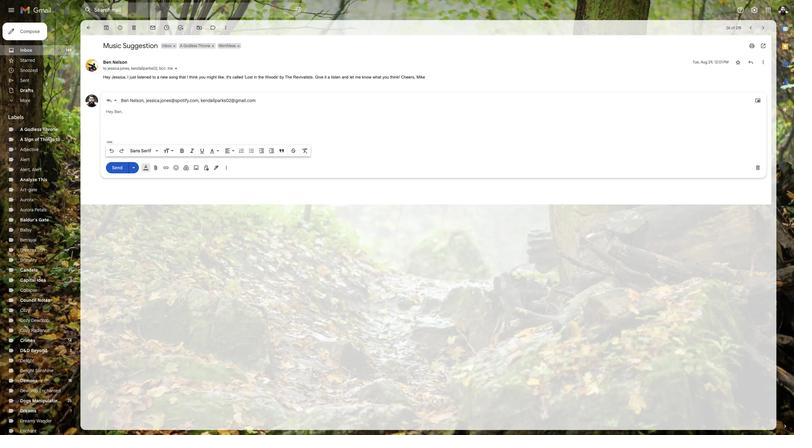 Task type: vqa. For each thing, say whether or not it's contained in the screenshot.
search field
yes



Task type: describe. For each thing, give the bounding box(es) containing it.
inbox button
[[161, 43, 172, 49]]

council notes
[[20, 298, 50, 303]]

throne for a godless throne button
[[198, 43, 210, 48]]

think
[[189, 75, 198, 80]]

discard draft ‪(⌘⇧d)‬ image
[[755, 165, 761, 171]]

hey jessica, i just listened to a new song that i think you might like. it's called 'lost in the woods' by the revivalists. give it a listen and let me know what you think! cheers, mike
[[103, 75, 425, 80]]

enchant
[[20, 429, 36, 434]]

song
[[169, 75, 178, 80]]

give
[[315, 75, 323, 80]]

indent more ‪(⌘])‬ image
[[268, 148, 275, 154]]

toggle confidential mode image
[[203, 165, 209, 171]]

'lost
[[244, 75, 253, 80]]

this
[[38, 177, 47, 183]]

aurora petals
[[20, 207, 47, 213]]

0 vertical spatial alert
[[20, 157, 30, 163]]

cozy for cozy radiance
[[20, 328, 30, 334]]

baldur's gate
[[20, 217, 49, 223]]

218
[[736, 25, 741, 30]]

throne for the a godless throne link
[[43, 127, 58, 132]]

lush
[[35, 247, 45, 253]]

type of response image
[[106, 97, 112, 104]]

kendallparks02@gmail.com
[[201, 98, 256, 103]]

drafts
[[20, 88, 33, 93]]

tue, aug 29, 12:01 pm
[[693, 60, 729, 64]]

to inside labels navigation
[[56, 137, 60, 142]]

indent less ‪(⌘[)‬ image
[[258, 148, 265, 154]]

1 for dreams
[[70, 409, 72, 413]]

back to inbox image
[[86, 25, 92, 31]]

of inside labels navigation
[[35, 137, 39, 142]]

serif
[[141, 148, 151, 154]]

attach files image
[[153, 165, 159, 171]]

4
[[69, 127, 72, 132]]

a godless throne button
[[179, 43, 211, 49]]

ben,
[[114, 109, 123, 114]]

a inside button
[[180, 43, 183, 48]]

beyond
[[31, 348, 47, 354]]

adjective
[[20, 147, 39, 152]]

tue, aug 29, 12:01 pm cell
[[693, 59, 729, 65]]

sign
[[24, 137, 34, 142]]

mike
[[417, 75, 425, 80]]

the
[[285, 75, 292, 80]]

insert files using drive image
[[183, 165, 189, 171]]

1 for a sign of things to come
[[70, 137, 72, 142]]

d&d beyond link
[[20, 348, 47, 354]]

remove formatting ‪(⌘\)‬ image
[[302, 148, 308, 154]]

brutality link
[[20, 257, 37, 263]]

formatting options toolbar
[[106, 145, 311, 156]]

jessica.jones@spotify.com
[[146, 98, 198, 103]]

suggestion
[[123, 42, 158, 50]]

gmail image
[[20, 4, 54, 16]]

let
[[350, 75, 354, 80]]

aurora petals link
[[20, 207, 47, 213]]

alert link
[[20, 157, 30, 163]]

more
[[20, 98, 30, 103]]

sans serif option
[[129, 148, 154, 154]]

1 vertical spatial to
[[152, 75, 156, 80]]

6
[[70, 88, 72, 93]]

what
[[373, 75, 381, 80]]

sunshine
[[35, 368, 53, 374]]

starred link
[[20, 58, 35, 63]]

1 a from the left
[[157, 75, 159, 80]]

cozy dewdrop link
[[20, 318, 49, 324]]

1 i from the left
[[127, 75, 129, 80]]

1 for analyze this
[[70, 177, 72, 182]]

capital idea link
[[20, 278, 46, 283]]

like.
[[218, 75, 225, 80]]

12:01 pm
[[715, 60, 729, 64]]

21 for council notes
[[68, 298, 72, 303]]

worthless
[[219, 43, 236, 48]]

bcc:
[[159, 66, 167, 71]]

older image
[[760, 25, 767, 31]]

a for 1
[[20, 137, 23, 142]]

sent
[[20, 78, 29, 83]]

jessica.jones
[[108, 66, 129, 71]]

analyze
[[20, 177, 37, 183]]

notes
[[38, 298, 50, 303]]

settings image
[[751, 6, 758, 14]]

18
[[68, 379, 72, 383]]

time
[[61, 398, 72, 404]]

insert emoji ‪(⌘⇧2)‬ image
[[173, 165, 179, 171]]

crimes
[[20, 338, 35, 344]]

a godless throne for a godless throne button
[[180, 43, 210, 48]]

new
[[160, 75, 168, 80]]

1 for baldur's gate
[[70, 218, 72, 222]]

underline ‪(⌘u)‬ image
[[199, 148, 205, 154]]

delight for delight sunshine
[[20, 368, 34, 374]]

might
[[207, 75, 217, 80]]

redo ‪(⌘y)‬ image
[[119, 148, 125, 154]]

strikethrough ‪(⌘⇧x)‬ image
[[290, 148, 296, 154]]

a for 4
[[20, 127, 23, 132]]

petals
[[35, 207, 47, 213]]

wander
[[36, 418, 52, 424]]

inbox for inbox link
[[20, 47, 32, 53]]

26
[[726, 25, 730, 30]]

labels image
[[210, 25, 216, 31]]

labels navigation
[[0, 20, 80, 435]]

1 vertical spatial alert
[[32, 167, 42, 173]]

breeze lush
[[20, 247, 45, 253]]

tue,
[[693, 60, 700, 64]]

archive image
[[103, 25, 109, 31]]

manipulating
[[32, 398, 60, 404]]

italic ‪(⌘i)‬ image
[[189, 148, 195, 154]]

0 vertical spatial to
[[103, 66, 107, 71]]

mark as unread image
[[150, 25, 156, 31]]

bulleted list ‪(⌘⇧8)‬ image
[[248, 148, 255, 154]]

art-gate
[[20, 187, 37, 193]]

revivalists.
[[293, 75, 314, 80]]

breeze
[[20, 247, 34, 253]]

art-
[[20, 187, 28, 193]]

betrayal link
[[20, 237, 36, 243]]

bold ‪(⌘b)‬ image
[[179, 148, 185, 154]]

send button
[[106, 162, 129, 174]]

godless for the a godless throne link
[[24, 127, 42, 132]]

ben nelson
[[103, 59, 127, 65]]

cozy for cozy dewdrop
[[20, 318, 30, 324]]

capital idea
[[20, 278, 46, 283]]

ballsy link
[[20, 227, 32, 233]]



Task type: locate. For each thing, give the bounding box(es) containing it.
listened
[[137, 75, 151, 80]]

inbox up "starred"
[[20, 47, 32, 53]]

21 for candela
[[68, 268, 72, 273]]

0 vertical spatial a
[[180, 43, 183, 48]]

enchanted
[[39, 388, 61, 394]]

2 21 from the top
[[68, 298, 72, 303]]

a
[[157, 75, 159, 80], [328, 75, 330, 80]]

delight sunshine link
[[20, 368, 53, 374]]

inbox link
[[20, 47, 32, 53]]

dewdrop enchanted link
[[20, 388, 61, 394]]

0 horizontal spatial of
[[35, 137, 39, 142]]

to down ben nelson
[[103, 66, 107, 71]]

not starred image
[[735, 59, 741, 65]]

cozy dewdrop
[[20, 318, 49, 324]]

demons link
[[20, 378, 37, 384]]

hey inside text box
[[106, 109, 113, 114]]

godless down the move to icon
[[183, 43, 197, 48]]

woods'
[[265, 75, 279, 80]]

candela link
[[20, 268, 38, 273]]

insert photo image
[[193, 165, 199, 171]]

a godless throne link
[[20, 127, 58, 132]]

ben nelson , jessica.jones@spotify.com , kendallparks02@gmail.com
[[121, 98, 256, 103]]

in
[[254, 75, 257, 80]]

dewdrop up radiance
[[31, 318, 49, 324]]

0 horizontal spatial throne
[[43, 127, 58, 132]]

collapse
[[20, 288, 37, 293]]

of
[[731, 25, 735, 30], [35, 137, 39, 142]]

1 vertical spatial hey
[[106, 109, 113, 114]]

hey left ben,
[[106, 109, 113, 114]]

hey left jessica,
[[103, 75, 110, 80]]

1 horizontal spatial nelson
[[130, 98, 144, 103]]

you right 'think'
[[199, 75, 206, 80]]

delight down delight link
[[20, 368, 34, 374]]

advanced search options image
[[292, 3, 304, 16]]

dreamy wander
[[20, 418, 52, 424]]

ben for ben nelson
[[103, 59, 111, 65]]

cozy radiance
[[20, 328, 50, 334]]

art-gate link
[[20, 187, 37, 193]]

you right 'what'
[[382, 75, 389, 80]]

1 vertical spatial dewdrop
[[20, 388, 38, 394]]

alert, alert link
[[20, 167, 42, 173]]

2 1 from the top
[[70, 177, 72, 182]]

aurora for aurora link
[[20, 197, 33, 203]]

things
[[40, 137, 55, 142]]

0 vertical spatial delight
[[20, 358, 34, 364]]

more send options image
[[130, 165, 137, 171]]

you
[[199, 75, 206, 80], [382, 75, 389, 80]]

5 1 from the top
[[70, 409, 72, 413]]

0 vertical spatial cozy
[[20, 308, 30, 313]]

0 vertical spatial ben
[[103, 59, 111, 65]]

more options image
[[224, 165, 228, 171]]

None search field
[[80, 3, 307, 18]]

show trimmed content image
[[106, 140, 113, 144]]

aurora link
[[20, 197, 33, 203]]

delight down d&d
[[20, 358, 34, 364]]

worthless button
[[217, 43, 236, 49]]

throne down the move to icon
[[198, 43, 210, 48]]

2 horizontal spatial to
[[152, 75, 156, 80]]

of right the sign
[[35, 137, 39, 142]]

1 horizontal spatial me
[[355, 75, 361, 80]]

1 for capital idea
[[70, 278, 72, 283]]

2 aurora from the top
[[20, 207, 33, 213]]

aurora down art-gate
[[20, 197, 33, 203]]

nelson up jessica.jones
[[113, 59, 127, 65]]

1 horizontal spatial throne
[[198, 43, 210, 48]]

add to tasks image
[[177, 25, 184, 31]]

show details image
[[174, 67, 178, 70]]

alert up alert,
[[20, 157, 30, 163]]

inbox inside button
[[162, 43, 172, 48]]

cozy for the cozy link
[[20, 308, 30, 313]]

0 horizontal spatial you
[[199, 75, 206, 80]]

support image
[[737, 6, 745, 14]]

26 of 218
[[726, 25, 741, 30]]

1 delight from the top
[[20, 358, 34, 364]]

ben
[[103, 59, 111, 65], [121, 98, 129, 103]]

1 right idea
[[70, 278, 72, 283]]

alert, alert
[[20, 167, 42, 173]]

0 vertical spatial nelson
[[113, 59, 127, 65]]

1 right this
[[70, 177, 72, 182]]

cheers,
[[401, 75, 415, 80]]

that
[[179, 75, 186, 80]]

1 vertical spatial godless
[[24, 127, 42, 132]]

undo ‪(⌘z)‬ image
[[108, 148, 115, 154]]

snoozed link
[[20, 68, 38, 73]]

to jessica.jones , kendallparks02 , bcc: me
[[103, 66, 173, 71]]

newer image
[[748, 25, 754, 31]]

a left the new
[[157, 75, 159, 80]]

quote ‪(⌘⇧9)‬ image
[[279, 148, 285, 154]]

0 horizontal spatial me
[[168, 66, 173, 71]]

1 cozy from the top
[[20, 308, 30, 313]]

me left show details image
[[168, 66, 173, 71]]

1 21 from the top
[[68, 268, 72, 273]]

0 vertical spatial godless
[[183, 43, 197, 48]]

1 vertical spatial ben
[[121, 98, 129, 103]]

dewdrop enchanted
[[20, 388, 61, 394]]

idea
[[37, 278, 46, 283]]

Not starred checkbox
[[735, 59, 741, 65]]

listen
[[331, 75, 341, 80]]

godless inside labels navigation
[[24, 127, 42, 132]]

cozy link
[[20, 308, 30, 313]]

sans
[[130, 148, 140, 154]]

1 vertical spatial throne
[[43, 127, 58, 132]]

14
[[68, 338, 72, 343]]

a godless throne down labels heading on the top of page
[[20, 127, 58, 132]]

1 horizontal spatial of
[[731, 25, 735, 30]]

dreamy
[[20, 418, 35, 424]]

a godless throne for the a godless throne link
[[20, 127, 58, 132]]

a godless throne inside button
[[180, 43, 210, 48]]

dreams link
[[20, 408, 36, 414]]

breeze lush link
[[20, 247, 45, 253]]

1 horizontal spatial to
[[103, 66, 107, 71]]

godless inside button
[[183, 43, 197, 48]]

a down labels
[[20, 127, 23, 132]]

drafts link
[[20, 88, 33, 93]]

1 vertical spatial cozy
[[20, 318, 30, 324]]

d&d beyond
[[20, 348, 47, 354]]

4 1 from the top
[[70, 278, 72, 283]]

starred
[[20, 58, 35, 63]]

0 horizontal spatial to
[[56, 137, 60, 142]]

throne inside labels navigation
[[43, 127, 58, 132]]

0 horizontal spatial a godless throne
[[20, 127, 58, 132]]

i left 'just'
[[127, 75, 129, 80]]

2 cozy from the top
[[20, 318, 30, 324]]

2 delight from the top
[[20, 368, 34, 374]]

nelson for ben nelson , jessica.jones@spotify.com , kendallparks02@gmail.com
[[130, 98, 144, 103]]

0 vertical spatial a godless throne
[[180, 43, 210, 48]]

3 1 from the top
[[70, 218, 72, 222]]

1 you from the left
[[199, 75, 206, 80]]

0 vertical spatial 21
[[68, 268, 72, 273]]

0 horizontal spatial a
[[157, 75, 159, 80]]

Search mail text field
[[94, 7, 277, 13]]

a godless throne inside labels navigation
[[20, 127, 58, 132]]

labels heading
[[8, 114, 67, 121]]

2 vertical spatial cozy
[[20, 328, 30, 334]]

1 vertical spatial 21
[[68, 298, 72, 303]]

1 vertical spatial a godless throne
[[20, 127, 58, 132]]

capital
[[20, 278, 36, 283]]

radiance
[[31, 328, 50, 334]]

report spam image
[[117, 25, 123, 31]]

inbox for inbox button
[[162, 43, 172, 48]]

delete image
[[131, 25, 137, 31]]

snooze image
[[163, 25, 170, 31]]

throne up things
[[43, 127, 58, 132]]

nelson down 'just'
[[130, 98, 144, 103]]

3 cozy from the top
[[20, 328, 30, 334]]

a left the sign
[[20, 137, 23, 142]]

1 down 25
[[70, 409, 72, 413]]

1 vertical spatial of
[[35, 137, 39, 142]]

know
[[362, 75, 372, 80]]

21
[[68, 268, 72, 273], [68, 298, 72, 303]]

of right the 26
[[731, 25, 735, 30]]

hey for hey ben,
[[106, 109, 113, 114]]

alert up analyze this link at the top left of page
[[32, 167, 42, 173]]

1 horizontal spatial ben
[[121, 98, 129, 103]]

1 vertical spatial a
[[20, 127, 23, 132]]

insert signature image
[[213, 165, 219, 171]]

candela
[[20, 268, 38, 273]]

cozy radiance link
[[20, 328, 50, 334]]

ben up ben,
[[121, 98, 129, 103]]

snoozed
[[20, 68, 38, 73]]

hey for hey jessica, i just listened to a new song that i think you might like. it's called 'lost in the woods' by the revivalists. give it a listen and let me know what you think! cheers, mike
[[103, 75, 110, 80]]

dogs
[[20, 398, 31, 404]]

cozy down council on the left of page
[[20, 308, 30, 313]]

29,
[[708, 60, 714, 64]]

cozy down the cozy link
[[20, 318, 30, 324]]

cozy
[[20, 308, 30, 313], [20, 318, 30, 324], [20, 328, 30, 334]]

godless for a godless throne button
[[183, 43, 197, 48]]

just
[[130, 75, 136, 80]]

1 horizontal spatial i
[[187, 75, 188, 80]]

1 vertical spatial nelson
[[130, 98, 144, 103]]

to right the listened
[[152, 75, 156, 80]]

to left "come"
[[56, 137, 60, 142]]

crimes link
[[20, 338, 35, 344]]

dewdrop down demons
[[20, 388, 38, 394]]

insert link ‪(⌘k)‬ image
[[163, 165, 169, 171]]

1 horizontal spatial godless
[[183, 43, 197, 48]]

0 horizontal spatial alert
[[20, 157, 30, 163]]

nelson for ben nelson
[[113, 59, 127, 65]]

,
[[129, 66, 130, 71], [157, 66, 158, 71], [144, 98, 145, 103], [198, 98, 200, 103]]

delight link
[[20, 358, 34, 364]]

by
[[280, 75, 284, 80]]

gate
[[39, 217, 49, 223]]

move to image
[[196, 25, 202, 31]]

0 horizontal spatial i
[[127, 75, 129, 80]]

a godless throne down the move to icon
[[180, 43, 210, 48]]

2 vertical spatial to
[[56, 137, 60, 142]]

me
[[168, 66, 173, 71], [355, 75, 361, 80]]

hey ben,
[[106, 109, 123, 114]]

search mail image
[[82, 4, 94, 16]]

ben for ben nelson , jessica.jones@spotify.com , kendallparks02@gmail.com
[[121, 98, 129, 103]]

numbered list ‪(⌘⇧7)‬ image
[[238, 148, 245, 154]]

1 vertical spatial me
[[355, 75, 361, 80]]

1 horizontal spatial you
[[382, 75, 389, 80]]

2 vertical spatial a
[[20, 137, 23, 142]]

1 down 4
[[70, 137, 72, 142]]

1
[[70, 137, 72, 142], [70, 177, 72, 182], [70, 218, 72, 222], [70, 278, 72, 283], [70, 409, 72, 413]]

0 vertical spatial me
[[168, 66, 173, 71]]

a right inbox button
[[180, 43, 183, 48]]

me right let
[[355, 75, 361, 80]]

inbox inside labels navigation
[[20, 47, 32, 53]]

baldur's
[[20, 217, 38, 223]]

Message Body text field
[[106, 109, 761, 135]]

delight sunshine
[[20, 368, 53, 374]]

more button
[[0, 96, 75, 106]]

labels
[[8, 114, 24, 121]]

0 horizontal spatial ben
[[103, 59, 111, 65]]

music suggestion
[[103, 42, 158, 50]]

to
[[103, 66, 107, 71], [152, 75, 156, 80], [56, 137, 60, 142]]

1 right gate
[[70, 218, 72, 222]]

0 vertical spatial dewdrop
[[31, 318, 49, 324]]

1 aurora from the top
[[20, 197, 33, 203]]

0 horizontal spatial nelson
[[113, 59, 127, 65]]

more image
[[223, 25, 229, 31]]

cozy up crimes
[[20, 328, 30, 334]]

it's
[[226, 75, 231, 80]]

0 vertical spatial throne
[[198, 43, 210, 48]]

1 horizontal spatial a
[[328, 75, 330, 80]]

aurora down aurora link
[[20, 207, 33, 213]]

1 horizontal spatial inbox
[[162, 43, 172, 48]]

1 1 from the top
[[70, 137, 72, 142]]

ben up jessica.jones
[[103, 59, 111, 65]]

1 horizontal spatial a godless throne
[[180, 43, 210, 48]]

0 vertical spatial aurora
[[20, 197, 33, 203]]

demons
[[20, 378, 37, 384]]

2 a from the left
[[328, 75, 330, 80]]

tab list
[[777, 20, 794, 413]]

dogs manipulating time
[[20, 398, 72, 404]]

delight for delight link
[[20, 358, 34, 364]]

i right that
[[187, 75, 188, 80]]

sent link
[[20, 78, 29, 83]]

0 vertical spatial hey
[[103, 75, 110, 80]]

kendallparks02
[[131, 66, 157, 71]]

1 vertical spatial aurora
[[20, 207, 33, 213]]

inbox down the snooze image
[[162, 43, 172, 48]]

0 vertical spatial of
[[731, 25, 735, 30]]

dreamy wander link
[[20, 418, 52, 424]]

0 horizontal spatial godless
[[24, 127, 42, 132]]

baldur's gate link
[[20, 217, 49, 223]]

a right the it
[[328, 75, 330, 80]]

aurora for aurora petals
[[20, 207, 33, 213]]

1 horizontal spatial alert
[[32, 167, 42, 173]]

0 horizontal spatial inbox
[[20, 47, 32, 53]]

adjective link
[[20, 147, 39, 152]]

2 i from the left
[[187, 75, 188, 80]]

throne inside button
[[198, 43, 210, 48]]

main menu image
[[8, 6, 15, 14]]

godless up the sign
[[24, 127, 42, 132]]

send
[[112, 165, 123, 171]]

alert
[[20, 157, 30, 163], [32, 167, 42, 173]]

a sign of things to come
[[20, 137, 74, 142]]

1 vertical spatial delight
[[20, 368, 34, 374]]

2 you from the left
[[382, 75, 389, 80]]



